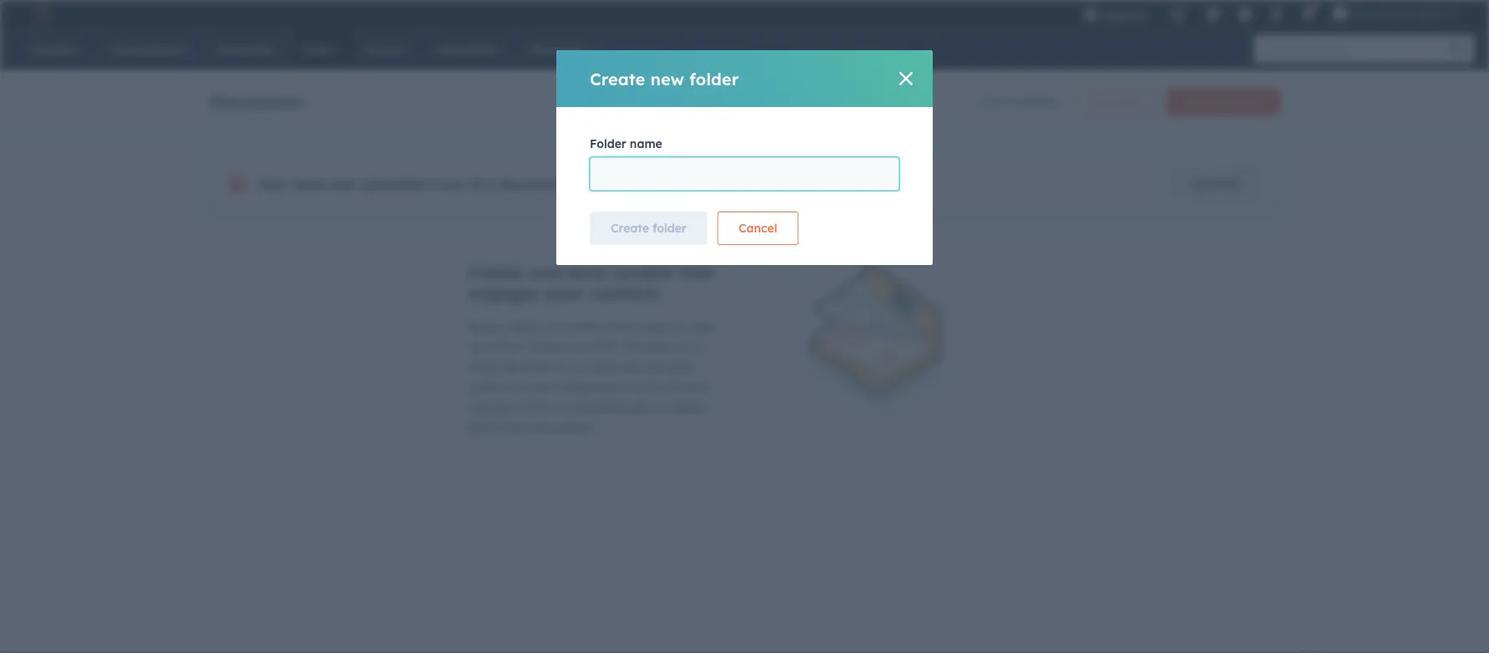 Task type: vqa. For each thing, say whether or not it's contained in the screenshot.
folder related to New folder
yes



Task type: describe. For each thing, give the bounding box(es) containing it.
cancel
[[739, 221, 778, 236]]

your team has uploaded 0 out of 5 documents.
[[257, 176, 577, 192]]

create for create new folder
[[590, 68, 646, 89]]

use
[[469, 400, 490, 415]]

contacts
[[589, 283, 660, 304]]

folder
[[590, 136, 627, 151]]

upload document button
[[1167, 89, 1280, 115]]

folder name
[[590, 136, 663, 151]]

word
[[469, 360, 498, 374]]

of inside build a library of content that's easy to share and track. upload any pdf, powerpoint, or word documents you have and see what content is most interesting to your contacts. use your crm or connected inbox to easily send these documents.
[[548, 320, 560, 334]]

search button
[[1443, 35, 1475, 64]]

document
[[1218, 96, 1266, 108]]

1 horizontal spatial documents
[[663, 177, 724, 191]]

unlock more documents with crm suite starter.
[[590, 177, 854, 191]]

studios
[[1406, 6, 1444, 20]]

create for create folder
[[611, 221, 649, 236]]

Folder name text field
[[590, 157, 900, 191]]

library
[[510, 320, 545, 334]]

1 horizontal spatial folder
[[690, 68, 739, 89]]

team
[[293, 176, 327, 192]]

0 horizontal spatial or
[[550, 400, 561, 415]]

1 vertical spatial upgrade
[[1191, 177, 1242, 191]]

create and send content that engages your contacts
[[469, 262, 714, 304]]

crm inside build a library of content that's easy to share and track. upload any pdf, powerpoint, or word documents you have and see what content is most interesting to your contacts. use your crm or connected inbox to easily send these documents.
[[521, 400, 546, 415]]

easily
[[674, 400, 705, 415]]

new
[[1091, 96, 1112, 108]]

0 vertical spatial or
[[691, 340, 703, 354]]

Search HubSpot search field
[[1254, 35, 1460, 64]]

unlock
[[590, 177, 628, 191]]

create for create and send content that engages your contacts
[[469, 262, 524, 283]]

starter.
[[814, 177, 854, 191]]

folder for new folder
[[1115, 96, 1143, 108]]

upload inside build a library of content that's easy to share and track. upload any pdf, powerpoint, or word documents you have and see what content is most interesting to your contacts. use your crm or connected inbox to easily send these documents.
[[527, 340, 568, 354]]

see
[[644, 360, 663, 374]]

track.
[[493, 340, 524, 354]]

calling icon button
[[1163, 2, 1192, 26]]

marketplaces button
[[1196, 0, 1231, 27]]

build
[[469, 320, 496, 334]]

build a library of content that's easy to share and track. upload any pdf, powerpoint, or word documents you have and see what content is most interesting to your contacts. use your crm or connected inbox to easily send these documents.
[[469, 320, 716, 435]]

1 horizontal spatial to
[[659, 400, 670, 415]]

settings link
[[1260, 0, 1295, 27]]

0 vertical spatial to
[[671, 320, 683, 334]]

0 horizontal spatial and
[[469, 340, 490, 354]]

inbox
[[625, 400, 656, 415]]

your inside create and send content that engages your contacts
[[545, 283, 584, 304]]

any
[[571, 340, 591, 354]]

is
[[514, 380, 523, 395]]

suite
[[783, 177, 811, 191]]

uploaded
[[360, 176, 424, 192]]

more
[[631, 177, 660, 191]]

a
[[499, 320, 507, 334]]

created
[[1015, 95, 1057, 109]]

upgrade link
[[1170, 167, 1263, 201]]

close image
[[900, 72, 913, 85]]

send inside create and send content that engages your contacts
[[567, 262, 606, 283]]

help button
[[1231, 0, 1260, 27]]

2 vertical spatial content
[[469, 380, 511, 395]]

help image
[[1238, 8, 1253, 23]]



Task type: locate. For each thing, give the bounding box(es) containing it.
upgrade right upgrade icon
[[1102, 8, 1149, 22]]

to right easy
[[671, 320, 683, 334]]

your up these
[[493, 400, 517, 415]]

apoptosis
[[1352, 6, 1403, 20]]

powerpoint,
[[623, 340, 688, 354]]

and left see
[[620, 360, 641, 374]]

0 vertical spatial crm
[[754, 177, 780, 191]]

menu containing apoptosis studios
[[1074, 0, 1470, 33]]

new folder
[[1091, 96, 1143, 108]]

1 horizontal spatial or
[[691, 340, 703, 354]]

to right inbox
[[659, 400, 670, 415]]

2 vertical spatial to
[[659, 400, 670, 415]]

0 left the out
[[428, 176, 437, 192]]

send inside build a library of content that's easy to share and track. upload any pdf, powerpoint, or word documents you have and see what content is most interesting to your contacts. use your crm or connected inbox to easily send these documents.
[[469, 420, 495, 435]]

1 vertical spatial your
[[633, 380, 658, 395]]

0 vertical spatial and
[[529, 262, 561, 283]]

of left created
[[990, 95, 1001, 109]]

what
[[666, 360, 694, 374]]

of inside documents 'banner'
[[990, 95, 1001, 109]]

new folder button
[[1077, 89, 1157, 115]]

send up any in the left of the page
[[567, 262, 606, 283]]

5 right the out
[[486, 176, 494, 192]]

have
[[590, 360, 616, 374]]

documents left with
[[663, 177, 724, 191]]

2 vertical spatial your
[[493, 400, 517, 415]]

1 vertical spatial content
[[563, 320, 605, 334]]

name
[[630, 136, 663, 151]]

documents
[[663, 177, 724, 191], [501, 360, 563, 374]]

0
[[980, 95, 987, 109], [428, 176, 437, 192]]

1 horizontal spatial crm
[[754, 177, 780, 191]]

content down word
[[469, 380, 511, 395]]

0 horizontal spatial 0
[[428, 176, 437, 192]]

0 vertical spatial upload
[[1181, 96, 1216, 108]]

1 vertical spatial crm
[[521, 400, 546, 415]]

folder
[[690, 68, 739, 89], [1115, 96, 1143, 108], [653, 221, 687, 236]]

0 vertical spatial your
[[545, 283, 584, 304]]

documents. left unlock
[[499, 176, 577, 192]]

1 vertical spatial create
[[611, 221, 649, 236]]

content inside create and send content that engages your contacts
[[611, 262, 674, 283]]

1 horizontal spatial send
[[567, 262, 606, 283]]

tara schultz image
[[1333, 6, 1348, 21]]

1 horizontal spatial content
[[563, 320, 605, 334]]

1 vertical spatial to
[[619, 380, 630, 395]]

5 inside documents 'banner'
[[1005, 95, 1011, 109]]

0 horizontal spatial send
[[469, 420, 495, 435]]

send down use in the bottom left of the page
[[469, 420, 495, 435]]

menu
[[1074, 0, 1470, 33]]

2 horizontal spatial of
[[990, 95, 1001, 109]]

2 vertical spatial and
[[620, 360, 641, 374]]

and down build
[[469, 340, 490, 354]]

0 vertical spatial of
[[990, 95, 1001, 109]]

apoptosis studios
[[1352, 6, 1444, 20]]

upload down library
[[527, 340, 568, 354]]

folder for create folder
[[653, 221, 687, 236]]

0 vertical spatial create
[[590, 68, 646, 89]]

0 vertical spatial upgrade
[[1102, 8, 1149, 22]]

your
[[545, 283, 584, 304], [633, 380, 658, 395], [493, 400, 517, 415]]

create new folder
[[590, 68, 739, 89]]

that
[[680, 262, 714, 283]]

pdf,
[[595, 340, 619, 354]]

1 vertical spatial upload
[[527, 340, 568, 354]]

has
[[332, 176, 356, 192]]

that's
[[608, 320, 639, 334]]

1 horizontal spatial upgrade
[[1191, 177, 1242, 191]]

folder down more
[[653, 221, 687, 236]]

1 vertical spatial and
[[469, 340, 490, 354]]

2 horizontal spatial your
[[633, 380, 658, 395]]

content down "create folder" button
[[611, 262, 674, 283]]

1 vertical spatial documents.
[[531, 420, 596, 435]]

hubspot link
[[20, 3, 63, 23]]

upgrade down upload document
[[1191, 177, 1242, 191]]

settings image
[[1270, 8, 1285, 23]]

crm
[[754, 177, 780, 191], [521, 400, 546, 415]]

0 left created
[[980, 95, 987, 109]]

documents up most
[[501, 360, 563, 374]]

content up any in the left of the page
[[563, 320, 605, 334]]

your
[[257, 176, 288, 192]]

crm right with
[[754, 177, 780, 191]]

upload left the document
[[1181, 96, 1216, 108]]

apoptosis studios button
[[1323, 0, 1470, 27]]

0 horizontal spatial to
[[619, 380, 630, 395]]

2 horizontal spatial content
[[611, 262, 674, 283]]

notifications image
[[1302, 8, 1317, 23]]

crm down most
[[521, 400, 546, 415]]

search image
[[1451, 42, 1466, 57]]

0 horizontal spatial crm
[[521, 400, 546, 415]]

5 left created
[[1005, 95, 1011, 109]]

marketplaces image
[[1206, 8, 1221, 23]]

create folder button
[[590, 212, 708, 245]]

create
[[590, 68, 646, 89], [611, 221, 649, 236], [469, 262, 524, 283]]

these
[[498, 420, 528, 435]]

0 of 5 created
[[980, 95, 1057, 109]]

documents
[[209, 91, 303, 112]]

0 horizontal spatial upgrade
[[1102, 8, 1149, 22]]

interesting
[[557, 380, 615, 395]]

your up inbox
[[633, 380, 658, 395]]

upgrade
[[1102, 8, 1149, 22], [1191, 177, 1242, 191]]

5
[[1005, 95, 1011, 109], [486, 176, 494, 192]]

0 horizontal spatial 5
[[486, 176, 494, 192]]

and
[[529, 262, 561, 283], [469, 340, 490, 354], [620, 360, 641, 374]]

engages
[[469, 283, 540, 304]]

1 vertical spatial send
[[469, 420, 495, 435]]

1 horizontal spatial upload
[[1181, 96, 1216, 108]]

create inside button
[[611, 221, 649, 236]]

or down most
[[550, 400, 561, 415]]

send
[[567, 262, 606, 283], [469, 420, 495, 435]]

create up a
[[469, 262, 524, 283]]

you
[[566, 360, 586, 374]]

documents. down the connected
[[531, 420, 596, 435]]

1 vertical spatial 5
[[486, 176, 494, 192]]

documents.
[[499, 176, 577, 192], [531, 420, 596, 435]]

new
[[651, 68, 684, 89]]

and up library
[[529, 262, 561, 283]]

folder right new at top left
[[690, 68, 739, 89]]

or down "share"
[[691, 340, 703, 354]]

1 horizontal spatial your
[[545, 283, 584, 304]]

2 vertical spatial folder
[[653, 221, 687, 236]]

create down more
[[611, 221, 649, 236]]

0 inside documents 'banner'
[[980, 95, 987, 109]]

easy
[[642, 320, 668, 334]]

upload inside button
[[1181, 96, 1216, 108]]

0 vertical spatial documents
[[663, 177, 724, 191]]

0 horizontal spatial your
[[493, 400, 517, 415]]

hubspot image
[[30, 3, 50, 23]]

1 vertical spatial folder
[[1115, 96, 1143, 108]]

and inside create and send content that engages your contacts
[[529, 262, 561, 283]]

upload
[[1181, 96, 1216, 108], [527, 340, 568, 354]]

0 horizontal spatial content
[[469, 380, 511, 395]]

upload document
[[1181, 96, 1266, 108]]

folder right 'new'
[[1115, 96, 1143, 108]]

create left new at top left
[[590, 68, 646, 89]]

1 horizontal spatial 0
[[980, 95, 987, 109]]

0 vertical spatial folder
[[690, 68, 739, 89]]

2 vertical spatial create
[[469, 262, 524, 283]]

1 horizontal spatial of
[[548, 320, 560, 334]]

to
[[671, 320, 683, 334], [619, 380, 630, 395], [659, 400, 670, 415]]

documents. inside build a library of content that's easy to share and track. upload any pdf, powerpoint, or word documents you have and see what content is most interesting to your contacts. use your crm or connected inbox to easily send these documents.
[[531, 420, 596, 435]]

0 horizontal spatial documents
[[501, 360, 563, 374]]

connected
[[565, 400, 622, 415]]

create inside create and send content that engages your contacts
[[469, 262, 524, 283]]

1 vertical spatial of
[[468, 176, 482, 192]]

most
[[526, 380, 554, 395]]

cancel button
[[718, 212, 799, 245]]

documents banner
[[209, 84, 1280, 115]]

your up any in the left of the page
[[545, 283, 584, 304]]

of right library
[[548, 320, 560, 334]]

share
[[686, 320, 716, 334]]

with
[[728, 177, 751, 191]]

0 vertical spatial 0
[[980, 95, 987, 109]]

folder inside new folder 'button'
[[1115, 96, 1143, 108]]

0 vertical spatial 5
[[1005, 95, 1011, 109]]

folder inside "create folder" button
[[653, 221, 687, 236]]

1 horizontal spatial 5
[[1005, 95, 1011, 109]]

2 horizontal spatial and
[[620, 360, 641, 374]]

2 horizontal spatial folder
[[1115, 96, 1143, 108]]

0 horizontal spatial of
[[468, 176, 482, 192]]

of right the out
[[468, 176, 482, 192]]

1 horizontal spatial and
[[529, 262, 561, 283]]

of
[[990, 95, 1001, 109], [468, 176, 482, 192], [548, 320, 560, 334]]

1 vertical spatial 0
[[428, 176, 437, 192]]

content
[[611, 262, 674, 283], [563, 320, 605, 334], [469, 380, 511, 395]]

to up inbox
[[619, 380, 630, 395]]

1 vertical spatial documents
[[501, 360, 563, 374]]

upgrade image
[[1084, 8, 1099, 23]]

0 horizontal spatial upload
[[527, 340, 568, 354]]

0 vertical spatial content
[[611, 262, 674, 283]]

create folder
[[611, 221, 687, 236]]

documents inside build a library of content that's easy to share and track. upload any pdf, powerpoint, or word documents you have and see what content is most interesting to your contacts. use your crm or connected inbox to easily send these documents.
[[501, 360, 563, 374]]

contacts.
[[661, 380, 712, 395]]

0 vertical spatial send
[[567, 262, 606, 283]]

0 horizontal spatial folder
[[653, 221, 687, 236]]

2 horizontal spatial to
[[671, 320, 683, 334]]

or
[[691, 340, 703, 354], [550, 400, 561, 415]]

1 vertical spatial or
[[550, 400, 561, 415]]

0 vertical spatial documents.
[[499, 176, 577, 192]]

out
[[442, 176, 464, 192]]

calling icon image
[[1170, 8, 1185, 23]]

2 vertical spatial of
[[548, 320, 560, 334]]

notifications button
[[1295, 0, 1323, 27]]



